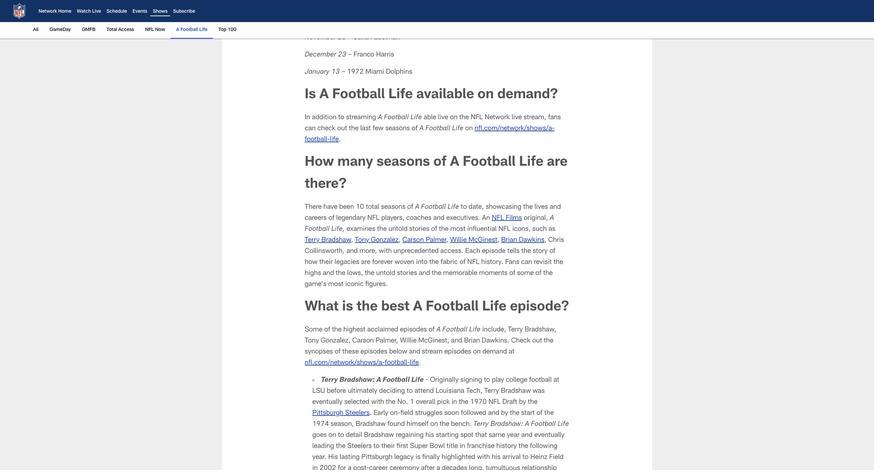 Task type: describe. For each thing, give the bounding box(es) containing it.
1 vertical spatial terry bradshaw: a football life
[[474, 421, 569, 428]]

brian dawkins link
[[502, 237, 545, 244]]

addition
[[312, 114, 337, 121]]

on inside include, terry bradshaw, tony gonzalez, carson palmer, willie mcginest, and brian dawkins. check out the synopses of these episodes below and stream episodes on demand at
[[473, 349, 481, 356]]

and up examines the untold stories of the most influential nfl icons, such as in the top of the page
[[434, 215, 445, 222]]

the up palmer
[[439, 226, 449, 233]]

by inside - originally signing to play college football at lsu before ultimately deciding to attend louisiana tech, terry bradshaw was eventually selected with the no. 1 overall pick in the 1970 nfl draft by the
[[519, 399, 527, 406]]

nfl inside 'link'
[[145, 28, 154, 32]]

in
[[305, 114, 310, 121]]

to right addition
[[339, 114, 345, 121]]

more,
[[360, 248, 377, 255]]

below
[[390, 349, 408, 356]]

include, terry bradshaw, tony gonzalez, carson palmer, willie mcginest, and brian dawkins. check out the synopses of these episodes below and stream episodes on demand at
[[305, 327, 557, 356]]

1 a from the left
[[348, 465, 352, 470]]

and right below
[[409, 349, 421, 356]]

tells
[[508, 248, 520, 255]]

. early on-field struggles soon followed and by the start of the 1974 season, bradshaw found himself on the bench.
[[313, 410, 554, 428]]

gmfb link
[[79, 22, 98, 38]]

is
[[305, 88, 316, 102]]

a inside the how many seasons of a football life are there?
[[450, 156, 460, 169]]

football inside banner
[[181, 28, 198, 32]]

nfl inside - originally signing to play college football at lsu before ultimately deciding to attend louisiana tech, terry bradshaw was eventually selected with the no. 1 overall pick in the 1970 nfl draft by the
[[489, 399, 501, 406]]

to inside to date, showcasing the lives and careers of legendary nfl players, coaches and executives. an
[[461, 204, 467, 211]]

the down deciding
[[386, 399, 396, 406]]

the right the into
[[430, 259, 439, 266]]

100
[[228, 28, 237, 32]]

the down revisit
[[544, 270, 553, 277]]

tumultuous
[[486, 465, 520, 470]]

and inside goes on to detail bradshaw regaining his starting spot that same year and eventually leading the steelers to their first super bowl title in franchise history the following year. his lasting pittsburgh legacy is finally highlighted with his arrival to heinz field in 2002 for a post-career ceremony after a decades long, tumultuous relations
[[522, 432, 533, 439]]

the down legacies
[[336, 270, 346, 277]]

super
[[410, 443, 428, 450]]

soon
[[445, 410, 459, 417]]

nfl inside able live on the nfl network live stream, fans can check out the last few seasons of
[[471, 114, 483, 121]]

many
[[338, 156, 373, 169]]

0 vertical spatial is
[[342, 301, 353, 314]]

0 vertical spatial stories
[[410, 226, 430, 233]]

, up legacies
[[343, 248, 345, 255]]

able
[[424, 114, 437, 121]]

gmfb
[[82, 28, 96, 32]]

the down the fabric
[[432, 270, 442, 277]]

at inside include, terry bradshaw, tony gonzalez, carson palmer, willie mcginest, and brian dawkins. check out the synopses of these episodes below and stream episodes on demand at
[[509, 349, 515, 356]]

of down chris
[[550, 248, 556, 255]]

a football life on
[[420, 125, 475, 132]]

terry up "that"
[[474, 421, 489, 428]]

terry inside include, terry bradshaw, tony gonzalez, carson palmer, willie mcginest, and brian dawkins. check out the synopses of these episodes below and stream episodes on demand at
[[508, 327, 523, 334]]

figures.
[[366, 281, 388, 288]]

total access
[[107, 28, 134, 32]]

– for november 18
[[349, 17, 352, 24]]

fans
[[506, 259, 520, 266]]

1 vertical spatial his
[[492, 454, 501, 461]]

0 horizontal spatial his
[[426, 432, 434, 439]]

banner containing network home
[[0, 0, 875, 39]]

ceremony
[[390, 465, 420, 470]]

of down fans
[[510, 270, 516, 277]]

each
[[466, 248, 481, 255]]

november for november 18 – edgerrin james
[[305, 17, 337, 24]]

title
[[447, 443, 458, 450]]

to up 1
[[407, 388, 413, 395]]

memorable
[[444, 270, 478, 277]]

eventually inside goes on to detail bradshaw regaining his starting spot that same year and eventually leading the steelers to their first super bowl title in franchise history the following year. his lasting pittsburgh legacy is finally highlighted with his arrival to heinz field in 2002 for a post-career ceremony after a decades long, tumultuous relations
[[535, 432, 565, 439]]

and right the lives
[[550, 204, 561, 211]]

of right some
[[325, 327, 331, 334]]

0 vertical spatial bradshaw:
[[340, 377, 375, 384]]

watch
[[77, 9, 91, 14]]

events
[[133, 9, 147, 14]]

carson inside include, terry bradshaw, tony gonzalez, carson palmer, willie mcginest, and brian dawkins. check out the synopses of these episodes below and stream episodes on demand at
[[353, 338, 374, 345]]

executives.
[[447, 215, 481, 222]]

after
[[421, 465, 435, 470]]

gonzalez
[[371, 237, 399, 244]]

the up gonzalez,
[[332, 327, 342, 334]]

of inside include, terry bradshaw, tony gonzalez, carson palmer, willie mcginest, and brian dawkins. check out the synopses of these episodes below and stream episodes on demand at
[[335, 349, 341, 356]]

films
[[506, 215, 522, 222]]

schedule
[[107, 9, 127, 14]]

november for november 25 – julian edelman
[[305, 34, 337, 41]]

january
[[305, 69, 330, 76]]

shows link
[[153, 9, 168, 14]]

of down revisit
[[536, 270, 542, 277]]

nfl.com/network/shows/a- for nfl.com/network/shows/a-football-life .
[[305, 360, 385, 367]]

are inside and more, with unprecedented access. each episode tells the story of how their legacies are forever woven into the fabric of nfl history. fans can revisit the highs and the lows, the untold stories and the memorable moments of some of the game's most iconic figures.
[[361, 259, 371, 266]]

lasting
[[340, 454, 360, 461]]

bradshaw down life,
[[322, 237, 351, 244]]

out inside include, terry bradshaw, tony gonzalez, carson palmer, willie mcginest, and brian dawkins. check out the synopses of these episodes below and stream episodes on demand at
[[533, 338, 543, 345]]

in inside - originally signing to play college football at lsu before ultimately deciding to attend louisiana tech, terry bradshaw was eventually selected with the no. 1 overall pick in the 1970 nfl draft by the
[[452, 399, 457, 406]]

0 vertical spatial steelers
[[345, 410, 370, 417]]

on-
[[390, 410, 401, 417]]

and down the into
[[419, 270, 430, 277]]

there have been 10 total seasons of a football life
[[305, 204, 459, 211]]

the down draft
[[510, 410, 520, 417]]

of up coaches
[[408, 204, 414, 211]]

the up figures.
[[365, 270, 375, 277]]

nfl.com/network/shows/a- for nfl.com/network/shows/a- football-life
[[475, 125, 555, 132]]

tony gonzalez link
[[355, 237, 399, 244]]

football- for nfl.com/network/shows/a- football-life
[[305, 136, 330, 143]]

highlighted
[[442, 454, 476, 461]]

25
[[338, 34, 347, 41]]

legacy
[[395, 454, 414, 461]]

year
[[507, 432, 520, 439]]

1970
[[471, 399, 487, 406]]

check
[[318, 125, 336, 132]]

ultimately
[[348, 388, 378, 395]]

some of the highest acclaimed episodes of a football life
[[305, 327, 481, 334]]

a inside a football life,
[[550, 215, 555, 222]]

nfl down "nfl films" link
[[499, 226, 511, 233]]

football- for nfl.com/network/shows/a-football-life .
[[385, 360, 410, 367]]

bradshaw inside - originally signing to play college football at lsu before ultimately deciding to attend louisiana tech, terry bradshaw was eventually selected with the no. 1 overall pick in the 1970 nfl draft by the
[[501, 388, 531, 395]]

long,
[[469, 465, 484, 470]]

nfl.com/network/shows/a-football-life link
[[305, 360, 419, 367]]

life inside the how many seasons of a football life are there?
[[520, 156, 544, 169]]

date,
[[469, 204, 484, 211]]

bradshaw inside . early on-field struggles soon followed and by the start of the 1974 season, bradshaw found himself on the bench.
[[356, 421, 386, 428]]

brian inside include, terry bradshaw, tony gonzalez, carson palmer, willie mcginest, and brian dawkins. check out the synopses of these episodes below and stream episodes on demand at
[[464, 338, 480, 345]]

-
[[426, 377, 429, 384]]

revisit
[[534, 259, 552, 266]]

nfl right an
[[492, 215, 504, 222]]

iconic
[[346, 281, 364, 288]]

the left 1970
[[459, 399, 469, 406]]

of inside able live on the nfl network live stream, fans can check out the last few seasons of
[[412, 125, 418, 132]]

available
[[417, 88, 474, 102]]

is inside goes on to detail bradshaw regaining his starting spot that same year and eventually leading the steelers to their first super bowl title in franchise history the following year. his lasting pittsburgh legacy is finally highlighted with his arrival to heinz field in 2002 for a post-career ceremony after a decades long, tumultuous relations
[[416, 454, 421, 461]]

franchise
[[467, 443, 495, 450]]

0 horizontal spatial episodes
[[361, 349, 388, 356]]

there?
[[305, 178, 347, 192]]

0 vertical spatial carson
[[403, 237, 424, 244]]

these
[[343, 349, 359, 356]]

- originally signing to play college football at lsu before ultimately deciding to attend louisiana tech, terry bradshaw was eventually selected with the no. 1 overall pick in the 1970 nfl draft by the
[[313, 377, 560, 406]]

history.
[[482, 259, 504, 266]]

1 vertical spatial in
[[460, 443, 466, 450]]

as
[[549, 226, 556, 233]]

stream,
[[524, 114, 547, 121]]

collinsworth
[[305, 248, 343, 255]]

the right start
[[545, 410, 554, 417]]

pittsburgh inside goes on to detail bradshaw regaining his starting spot that same year and eventually leading the steelers to their first super bowl title in franchise history the following year. his lasting pittsburgh legacy is finally highlighted with his arrival to heinz field in 2002 for a post-career ceremony after a decades long, tumultuous relations
[[362, 454, 393, 461]]

tony for gonzalez
[[355, 237, 369, 244]]

2 horizontal spatial .
[[419, 360, 421, 367]]

following
[[530, 443, 558, 450]]

top
[[219, 28, 227, 32]]

10
[[356, 204, 364, 211]]

and right highs at the bottom of the page
[[323, 270, 334, 277]]

0 vertical spatial pittsburgh
[[313, 410, 344, 417]]

no.
[[398, 399, 408, 406]]

palmer,
[[376, 338, 398, 345]]

the down figures.
[[357, 301, 378, 314]]

deciding
[[379, 388, 405, 395]]

seasons inside the how many seasons of a football life are there?
[[377, 156, 430, 169]]

college
[[506, 377, 528, 384]]

life for nfl.com/network/shows/a- football-life
[[330, 136, 339, 143]]

the up gonzalez
[[377, 226, 387, 233]]

access
[[118, 28, 134, 32]]

regaining
[[396, 432, 424, 439]]

their inside goes on to detail bradshaw regaining his starting spot that same year and eventually leading the steelers to their first super bowl title in franchise history the following year. his lasting pittsburgh legacy is finally highlighted with his arrival to heinz field in 2002 for a post-career ceremony after a decades long, tumultuous relations
[[382, 443, 395, 450]]

the inside to date, showcasing the lives and careers of legendary nfl players, coaches and executives. an
[[524, 204, 533, 211]]

miami
[[366, 69, 384, 76]]

nfl inside and more, with unprecedented access. each episode tells the story of how their legacies are forever woven into the fabric of nfl history. fans can revisit the highs and the lows, the untold stories and the memorable moments of some of the game's most iconic figures.
[[468, 259, 480, 266]]

all
[[33, 28, 39, 32]]

a football life,
[[305, 215, 555, 233]]

found
[[388, 421, 405, 428]]

gonzalez,
[[321, 338, 351, 345]]



Task type: locate. For each thing, give the bounding box(es) containing it.
of inside the how many seasons of a football life are there?
[[434, 156, 447, 169]]

nfl.com/network/shows/a- inside nfl.com/network/shows/a- football-life
[[475, 125, 555, 132]]

2 horizontal spatial in
[[460, 443, 466, 450]]

early
[[374, 410, 389, 417]]

legendary
[[337, 215, 366, 222]]

life
[[330, 136, 339, 143], [410, 360, 419, 367]]

0 vertical spatial with
[[379, 248, 392, 255]]

terry up before
[[322, 377, 338, 384]]

1 vertical spatial with
[[372, 399, 384, 406]]

– for november 25
[[349, 34, 352, 41]]

, down examines
[[351, 237, 353, 244]]

on inside goes on to detail bradshaw regaining his starting spot that same year and eventually leading the steelers to their first super bowl title in franchise history the following year. his lasting pittsburgh legacy is finally highlighted with his arrival to heinz field in 2002 for a post-career ceremony after a decades long, tumultuous relations
[[329, 432, 336, 439]]

1 vertical spatial steelers
[[348, 443, 372, 450]]

1 vertical spatial eventually
[[535, 432, 565, 439]]

1 vertical spatial nfl.com/network/shows/a-
[[305, 360, 385, 367]]

last
[[361, 125, 371, 132]]

0 horizontal spatial eventually
[[313, 399, 343, 406]]

terry
[[305, 237, 320, 244], [508, 327, 523, 334], [322, 377, 338, 384], [485, 388, 500, 395], [474, 421, 489, 428]]

terry up check
[[508, 327, 523, 334]]

in down year. at the left of the page
[[313, 465, 318, 470]]

1 horizontal spatial eventually
[[535, 432, 565, 439]]

network
[[39, 9, 57, 14], [485, 114, 510, 121]]

terry inside - originally signing to play college football at lsu before ultimately deciding to attend louisiana tech, terry bradshaw was eventually selected with the no. 1 overall pick in the 1970 nfl draft by the
[[485, 388, 500, 395]]

. for . early on-field struggles soon followed and by the start of the 1974 season, bradshaw found himself on the bench.
[[370, 410, 372, 417]]

0 horizontal spatial is
[[342, 301, 353, 314]]

of inside . early on-field struggles soon followed and by the start of the 1974 season, bradshaw found himself on the bench.
[[537, 410, 543, 417]]

1 horizontal spatial in
[[452, 399, 457, 406]]

bradshaw inside goes on to detail bradshaw regaining his starting spot that same year and eventually leading the steelers to their first super bowl title in franchise history the following year. his lasting pittsburgh legacy is finally highlighted with his arrival to heinz field in 2002 for a post-career ceremony after a decades long, tumultuous relations
[[364, 432, 394, 439]]

goes
[[313, 432, 327, 439]]

nfl left now
[[145, 28, 154, 32]]

2 live from the left
[[512, 114, 522, 121]]

0 vertical spatial willie
[[450, 237, 467, 244]]

0 horizontal spatial live
[[438, 114, 449, 121]]

tony inside include, terry bradshaw, tony gonzalez, carson palmer, willie mcginest, and brian dawkins. check out the synopses of these episodes below and stream episodes on demand at
[[305, 338, 319, 345]]

1 vertical spatial tony
[[305, 338, 319, 345]]

1 horizontal spatial bradshaw:
[[491, 421, 524, 428]]

chris
[[549, 237, 565, 244]]

0 horizontal spatial out
[[338, 125, 347, 132]]

in right title
[[460, 443, 466, 450]]

the up the starting
[[440, 421, 450, 428]]

by up start
[[519, 399, 527, 406]]

total access link
[[104, 22, 137, 38]]

with inside goes on to detail bradshaw regaining his starting spot that same year and eventually leading the steelers to their first super bowl title in franchise history the following year. his lasting pittsburgh legacy is finally highlighted with his arrival to heinz field in 2002 for a post-career ceremony after a decades long, tumultuous relations
[[477, 454, 490, 461]]

mcginest
[[469, 237, 498, 244]]

0 horizontal spatial terry bradshaw: a football life
[[322, 377, 424, 384]]

0 horizontal spatial tony
[[305, 338, 319, 345]]

carson down the highest
[[353, 338, 374, 345]]

all link
[[33, 22, 41, 38]]

been
[[340, 204, 354, 211]]

of right start
[[537, 410, 543, 417]]

network inside able live on the nfl network live stream, fans can check out the last few seasons of
[[485, 114, 510, 121]]

same
[[489, 432, 506, 439]]

of up palmer
[[432, 226, 438, 233]]

0 horizontal spatial at
[[509, 349, 515, 356]]

dolphins
[[386, 69, 413, 76]]

1 horizontal spatial by
[[519, 399, 527, 406]]

0 vertical spatial his
[[426, 432, 434, 439]]

1 horizontal spatial football-
[[385, 360, 410, 367]]

nfl.com/network/shows/a- down "stream,"
[[475, 125, 555, 132]]

the down brian dawkins link
[[522, 248, 531, 255]]

the up a football life on
[[460, 114, 469, 121]]

1 horizontal spatial his
[[492, 454, 501, 461]]

, up episode
[[498, 237, 500, 244]]

episode?
[[510, 301, 570, 314]]

1 horizontal spatial episodes
[[400, 327, 427, 334]]

carson up unprecedented
[[403, 237, 424, 244]]

0 horizontal spatial most
[[329, 281, 344, 288]]

bench.
[[451, 421, 472, 428]]

0 horizontal spatial carson
[[353, 338, 374, 345]]

the down year
[[519, 443, 529, 450]]

is
[[342, 301, 353, 314], [416, 454, 421, 461]]

1 horizontal spatial tony
[[355, 237, 369, 244]]

top 100 link
[[216, 22, 239, 38]]

1974
[[313, 421, 329, 428]]

gameday link
[[47, 22, 74, 38]]

followed
[[461, 410, 487, 417]]

field
[[401, 410, 414, 417]]

the inside include, terry bradshaw, tony gonzalez, carson palmer, willie mcginest, and brian dawkins. check out the synopses of these episodes below and stream episodes on demand at
[[544, 338, 554, 345]]

out
[[338, 125, 347, 132], [533, 338, 543, 345]]

careers
[[305, 215, 327, 222]]

steelers down selected
[[345, 410, 370, 417]]

nfl inside to date, showcasing the lives and careers of legendary nfl players, coaches and executives. an
[[368, 215, 380, 222]]

and right year
[[522, 432, 533, 439]]

0 horizontal spatial nfl.com/network/shows/a-
[[305, 360, 385, 367]]

1 horizontal spatial at
[[554, 377, 560, 384]]

few
[[373, 125, 384, 132]]

decades
[[442, 465, 468, 470]]

0 vertical spatial nfl.com/network/shows/a-
[[475, 125, 555, 132]]

best
[[381, 301, 410, 314]]

the up his
[[336, 443, 346, 450]]

football- inside nfl.com/network/shows/a- football-life
[[305, 136, 330, 143]]

– right 18
[[349, 17, 352, 24]]

1 vertical spatial carson
[[353, 338, 374, 345]]

of inside to date, showcasing the lives and careers of legendary nfl players, coaches and executives. an
[[329, 215, 335, 222]]

0 horizontal spatial bradshaw:
[[340, 377, 375, 384]]

stream
[[422, 349, 443, 356]]

, inside , chris collinsworth
[[545, 237, 547, 244]]

mcginest,
[[419, 338, 450, 345]]

– right '23'
[[349, 52, 352, 58]]

a inside a football life link
[[176, 28, 179, 32]]

seasons inside able live on the nfl network live stream, fans can check out the last few seasons of
[[386, 125, 410, 132]]

1 vertical spatial bradshaw:
[[491, 421, 524, 428]]

2 a from the left
[[437, 465, 441, 470]]

, down examines the untold stories of the most influential nfl icons, such as in the top of the page
[[447, 237, 449, 244]]

pittsburgh up the 1974
[[313, 410, 344, 417]]

brian up tells
[[502, 237, 518, 244]]

. for .
[[339, 136, 341, 143]]

acclaimed
[[368, 327, 399, 334]]

his
[[426, 432, 434, 439], [492, 454, 501, 461]]

. inside . early on-field struggles soon followed and by the start of the 1974 season, bradshaw found himself on the bench.
[[370, 410, 372, 417]]

and inside . early on-field struggles soon followed and by the start of the 1974 season, bradshaw found himself on the bench.
[[488, 410, 500, 417]]

out down bradshaw,
[[533, 338, 543, 345]]

with up early
[[372, 399, 384, 406]]

1 horizontal spatial a
[[437, 465, 441, 470]]

1 vertical spatial are
[[361, 259, 371, 266]]

0 horizontal spatial football-
[[305, 136, 330, 143]]

edelman
[[374, 34, 400, 41]]

a
[[348, 465, 352, 470], [437, 465, 441, 470]]

1 vertical spatial .
[[419, 360, 421, 367]]

on inside . early on-field struggles soon followed and by the start of the 1974 season, bradshaw found himself on the bench.
[[431, 421, 438, 428]]

untold inside and more, with unprecedented access. each episode tells the story of how their legacies are forever woven into the fabric of nfl history. fans can revisit the highs and the lows, the untold stories and the memorable moments of some of the game's most iconic figures.
[[376, 270, 396, 277]]

december 23 – franco harris
[[305, 52, 394, 58]]

his up bowl
[[426, 432, 434, 439]]

access.
[[441, 248, 464, 255]]

1 live from the left
[[438, 114, 449, 121]]

0 horizontal spatial pittsburgh
[[313, 410, 344, 417]]

before
[[327, 388, 346, 395]]

football inside a football life,
[[305, 226, 330, 233]]

with inside and more, with unprecedented access. each episode tells the story of how their legacies are forever woven into the fabric of nfl history. fans can revisit the highs and the lows, the untold stories and the memorable moments of some of the game's most iconic figures.
[[379, 248, 392, 255]]

pittsburgh up career
[[362, 454, 393, 461]]

0 vertical spatial by
[[519, 399, 527, 406]]

and up legacies
[[347, 248, 358, 255]]

1972
[[347, 69, 364, 76]]

willie mcginest link
[[450, 237, 498, 244]]

struggles
[[415, 410, 443, 417]]

0 vertical spatial .
[[339, 136, 341, 143]]

nfl.com/network/shows/a- football-life
[[305, 125, 555, 143]]

2 vertical spatial in
[[313, 465, 318, 470]]

with down gonzalez
[[379, 248, 392, 255]]

can inside able live on the nfl network live stream, fans can check out the last few seasons of
[[305, 125, 316, 132]]

pick
[[438, 399, 450, 406]]

1 horizontal spatial terry bradshaw: a football life
[[474, 421, 569, 428]]

1 vertical spatial stories
[[397, 270, 417, 277]]

nfl films original,
[[492, 215, 550, 222]]

palmer
[[426, 237, 447, 244]]

1 vertical spatial seasons
[[377, 156, 430, 169]]

to up career
[[374, 443, 380, 450]]

arrival
[[503, 454, 521, 461]]

stories inside and more, with unprecedented access. each episode tells the story of how their legacies are forever woven into the fabric of nfl history. fans can revisit the highs and the lows, the untold stories and the memorable moments of some of the game's most iconic figures.
[[397, 270, 417, 277]]

nfl shield image
[[11, 3, 28, 19]]

0 horizontal spatial willie
[[400, 338, 417, 345]]

0 vertical spatial in
[[452, 399, 457, 406]]

life down check
[[330, 136, 339, 143]]

to left heinz
[[523, 454, 529, 461]]

is a football life available on demand?
[[305, 88, 558, 102]]

1
[[410, 399, 414, 406]]

lows,
[[347, 270, 363, 277]]

of down have
[[329, 215, 335, 222]]

attend
[[415, 388, 434, 395]]

can inside and more, with unprecedented access. each episode tells the story of how their legacies are forever woven into the fabric of nfl history. fans can revisit the highs and the lows, the untold stories and the memorable moments of some of the game's most iconic figures.
[[522, 259, 533, 266]]

to left play
[[484, 377, 490, 384]]

of down nfl.com/network/shows/a- football-life
[[434, 156, 447, 169]]

what
[[305, 301, 339, 314]]

stories down coaches
[[410, 226, 430, 233]]

of
[[412, 125, 418, 132], [434, 156, 447, 169], [408, 204, 414, 211], [329, 215, 335, 222], [432, 226, 438, 233], [550, 248, 556, 255], [460, 259, 466, 266], [510, 270, 516, 277], [536, 270, 542, 277], [325, 327, 331, 334], [429, 327, 435, 334], [335, 349, 341, 356], [537, 410, 543, 417]]

2 vertical spatial with
[[477, 454, 490, 461]]

0 vertical spatial can
[[305, 125, 316, 132]]

– right 25
[[349, 34, 352, 41]]

0 vertical spatial their
[[320, 259, 333, 266]]

terry bradshaw , tony gonzalez , carson palmer , willie mcginest , brian dawkins
[[305, 237, 545, 244]]

1 vertical spatial november
[[305, 34, 337, 41]]

a football life link
[[174, 22, 210, 38]]

1 horizontal spatial their
[[382, 443, 395, 450]]

0 vertical spatial terry bradshaw: a football life
[[322, 377, 424, 384]]

career
[[369, 465, 388, 470]]

demand
[[483, 349, 507, 356]]

nfl left draft
[[489, 399, 501, 406]]

terry down play
[[485, 388, 500, 395]]

himself
[[407, 421, 429, 428]]

to down season,
[[338, 432, 344, 439]]

watch live
[[77, 9, 101, 14]]

life down include, terry bradshaw, tony gonzalez, carson palmer, willie mcginest, and brian dawkins. check out the synopses of these episodes below and stream episodes on demand at
[[410, 360, 419, 367]]

0 vertical spatial tony
[[355, 237, 369, 244]]

a right after
[[437, 465, 441, 470]]

1 horizontal spatial brian
[[502, 237, 518, 244]]

of up mcginest,
[[429, 327, 435, 334]]

at inside - originally signing to play college football at lsu before ultimately deciding to attend louisiana tech, terry bradshaw was eventually selected with the no. 1 overall pick in the 1970 nfl draft by the
[[554, 377, 560, 384]]

0 vertical spatial brian
[[502, 237, 518, 244]]

0 horizontal spatial network
[[39, 9, 57, 14]]

steelers
[[345, 410, 370, 417], [348, 443, 372, 450]]

1 vertical spatial willie
[[400, 338, 417, 345]]

, left chris
[[545, 237, 547, 244]]

life,
[[332, 226, 345, 233]]

a right for
[[348, 465, 352, 470]]

0 vertical spatial are
[[547, 156, 568, 169]]

at right football
[[554, 377, 560, 384]]

1 vertical spatial is
[[416, 454, 421, 461]]

1 vertical spatial brian
[[464, 338, 480, 345]]

by inside . early on-field struggles soon followed and by the start of the 1974 season, bradshaw found himself on the bench.
[[501, 410, 509, 417]]

willie up below
[[400, 338, 417, 345]]

selected
[[345, 399, 370, 406]]

0 horizontal spatial a
[[348, 465, 352, 470]]

1 november from the top
[[305, 17, 337, 24]]

0 vertical spatial untold
[[389, 226, 408, 233]]

nfl down total
[[368, 215, 380, 222]]

episodes right stream
[[445, 349, 472, 356]]

play
[[492, 377, 504, 384]]

by
[[519, 399, 527, 406], [501, 410, 509, 417]]

1 horizontal spatial out
[[533, 338, 543, 345]]

signing
[[461, 377, 483, 384]]

streaming
[[346, 114, 376, 121]]

players,
[[382, 215, 405, 222]]

0 vertical spatial at
[[509, 349, 515, 356]]

1 horizontal spatial pittsburgh
[[362, 454, 393, 461]]

0 vertical spatial football-
[[305, 136, 330, 143]]

episodes up nfl.com/network/shows/a-football-life .
[[361, 349, 388, 356]]

of down gonzalez,
[[335, 349, 341, 356]]

of up memorable
[[460, 259, 466, 266]]

football- down check
[[305, 136, 330, 143]]

terry bradshaw: a football life up ultimately
[[322, 377, 424, 384]]

1 horizontal spatial nfl.com/network/shows/a-
[[475, 125, 555, 132]]

eventually inside - originally signing to play college football at lsu before ultimately deciding to attend louisiana tech, terry bradshaw was eventually selected with the no. 1 overall pick in the 1970 nfl draft by the
[[313, 399, 343, 406]]

post-
[[354, 465, 369, 470]]

moments
[[479, 270, 508, 277]]

bradshaw down early
[[356, 421, 386, 428]]

such
[[533, 226, 547, 233]]

1 vertical spatial pittsburgh
[[362, 454, 393, 461]]

life for nfl.com/network/shows/a-football-life .
[[410, 360, 419, 367]]

2 vertical spatial .
[[370, 410, 372, 417]]

2 horizontal spatial episodes
[[445, 349, 472, 356]]

football inside the how many seasons of a football life are there?
[[463, 156, 516, 169]]

1 vertical spatial at
[[554, 377, 560, 384]]

1 horizontal spatial willie
[[450, 237, 467, 244]]

episodes
[[400, 327, 427, 334], [361, 349, 388, 356], [445, 349, 472, 356]]

1 vertical spatial football-
[[385, 360, 410, 367]]

willie inside include, terry bradshaw, tony gonzalez, carson palmer, willie mcginest, and brian dawkins. check out the synopses of these episodes below and stream episodes on demand at
[[400, 338, 417, 345]]

1 vertical spatial their
[[382, 443, 395, 450]]

is down "super"
[[416, 454, 421, 461]]

life inside nfl.com/network/shows/a- football-life
[[330, 136, 339, 143]]

1 vertical spatial network
[[485, 114, 510, 121]]

in
[[452, 399, 457, 406], [460, 443, 466, 450], [313, 465, 318, 470]]

nfl.com/network/shows/a- down these
[[305, 360, 385, 367]]

november left 18
[[305, 17, 337, 24]]

2 vertical spatial seasons
[[381, 204, 406, 211]]

their inside and more, with unprecedented access. each episode tells the story of how their legacies are forever woven into the fabric of nfl history. fans can revisit the highs and the lows, the untold stories and the memorable moments of some of the game's most iconic figures.
[[320, 259, 333, 266]]

bradshaw down college on the bottom right of page
[[501, 388, 531, 395]]

0 horizontal spatial their
[[320, 259, 333, 266]]

0 vertical spatial network
[[39, 9, 57, 14]]

1 horizontal spatial carson
[[403, 237, 424, 244]]

dawkins.
[[482, 338, 510, 345]]

0 vertical spatial november
[[305, 17, 337, 24]]

most down executives.
[[451, 226, 466, 233]]

overall
[[416, 399, 436, 406]]

– for december 23
[[349, 52, 352, 58]]

1 horizontal spatial can
[[522, 259, 533, 266]]

0 vertical spatial most
[[451, 226, 466, 233]]

november up december
[[305, 34, 337, 41]]

. down include, terry bradshaw, tony gonzalez, carson palmer, willie mcginest, and brian dawkins. check out the synopses of these episodes below and stream episodes on demand at
[[419, 360, 421, 367]]

the up nfl films original,
[[524, 204, 533, 211]]

are inside the how many seasons of a football life are there?
[[547, 156, 568, 169]]

tony
[[355, 237, 369, 244], [305, 338, 319, 345]]

game's
[[305, 281, 327, 288]]

stories down woven
[[397, 270, 417, 277]]

.
[[339, 136, 341, 143], [419, 360, 421, 367], [370, 410, 372, 417]]

1 horizontal spatial are
[[547, 156, 568, 169]]

live up a football life on
[[438, 114, 449, 121]]

at
[[509, 349, 515, 356], [554, 377, 560, 384]]

1 horizontal spatial .
[[370, 410, 372, 417]]

out right check
[[338, 125, 347, 132]]

0 vertical spatial seasons
[[386, 125, 410, 132]]

able live on the nfl network live stream, fans can check out the last few seasons of
[[305, 114, 561, 132]]

0 vertical spatial eventually
[[313, 399, 343, 406]]

nfl
[[145, 28, 154, 32], [471, 114, 483, 121], [368, 215, 380, 222], [492, 215, 504, 222], [499, 226, 511, 233], [468, 259, 480, 266], [489, 399, 501, 406]]

1 horizontal spatial most
[[451, 226, 466, 233]]

terry up collinsworth
[[305, 237, 320, 244]]

lives
[[535, 204, 548, 211]]

0 horizontal spatial by
[[501, 410, 509, 417]]

eventually up following
[[535, 432, 565, 439]]

to up executives.
[[461, 204, 467, 211]]

with inside - originally signing to play college football at lsu before ultimately deciding to attend louisiana tech, terry bradshaw was eventually selected with the no. 1 overall pick in the 1970 nfl draft by the
[[372, 399, 384, 406]]

1 vertical spatial untold
[[376, 270, 396, 277]]

their
[[320, 259, 333, 266], [382, 443, 395, 450]]

and right mcginest,
[[451, 338, 463, 345]]

on inside able live on the nfl network live stream, fans can check out the last few seasons of
[[450, 114, 458, 121]]

terry bradshaw: a football life
[[322, 377, 424, 384], [474, 421, 569, 428]]

fans
[[549, 114, 561, 121]]

highs
[[305, 270, 321, 277]]

steelers inside goes on to detail bradshaw regaining his starting spot that same year and eventually leading the steelers to their first super bowl title in franchise history the following year. his lasting pittsburgh legacy is finally highlighted with his arrival to heinz field in 2002 for a post-career ceremony after a decades long, tumultuous relations
[[348, 443, 372, 450]]

with down franchise
[[477, 454, 490, 461]]

and right followed
[[488, 410, 500, 417]]

tony down some
[[305, 338, 319, 345]]

the right revisit
[[554, 259, 564, 266]]

0 horizontal spatial life
[[330, 136, 339, 143]]

tony for gonzalez,
[[305, 338, 319, 345]]

1 vertical spatial most
[[329, 281, 344, 288]]

1 horizontal spatial network
[[485, 114, 510, 121]]

episodes up mcginest,
[[400, 327, 427, 334]]

the up start
[[528, 399, 538, 406]]

1 vertical spatial out
[[533, 338, 543, 345]]

finally
[[423, 454, 440, 461]]

– for january 13
[[342, 69, 346, 76]]

out inside able live on the nfl network live stream, fans can check out the last few seasons of
[[338, 125, 347, 132]]

2 november from the top
[[305, 34, 337, 41]]

spot
[[461, 432, 474, 439]]

–
[[349, 17, 352, 24], [349, 34, 352, 41], [349, 52, 352, 58], [342, 69, 346, 76]]

, up unprecedented
[[399, 237, 401, 244]]

of left a football life on
[[412, 125, 418, 132]]

and more, with unprecedented access. each episode tells the story of how their legacies are forever woven into the fabric of nfl history. fans can revisit the highs and the lows, the untold stories and the memorable moments of some of the game's most iconic figures.
[[305, 248, 564, 288]]

bradshaw: up year
[[491, 421, 524, 428]]

most inside and more, with unprecedented access. each episode tells the story of how their legacies are forever woven into the fabric of nfl history. fans can revisit the highs and the lows, the untold stories and the memorable moments of some of the game's most iconic figures.
[[329, 281, 344, 288]]

in right pick
[[452, 399, 457, 406]]

the left last
[[349, 125, 359, 132]]

with
[[379, 248, 392, 255], [372, 399, 384, 406], [477, 454, 490, 461]]

can
[[305, 125, 316, 132], [522, 259, 533, 266]]

banner
[[0, 0, 875, 39]]



Task type: vqa. For each thing, say whether or not it's contained in the screenshot.
WIRED: related to 49ers'
no



